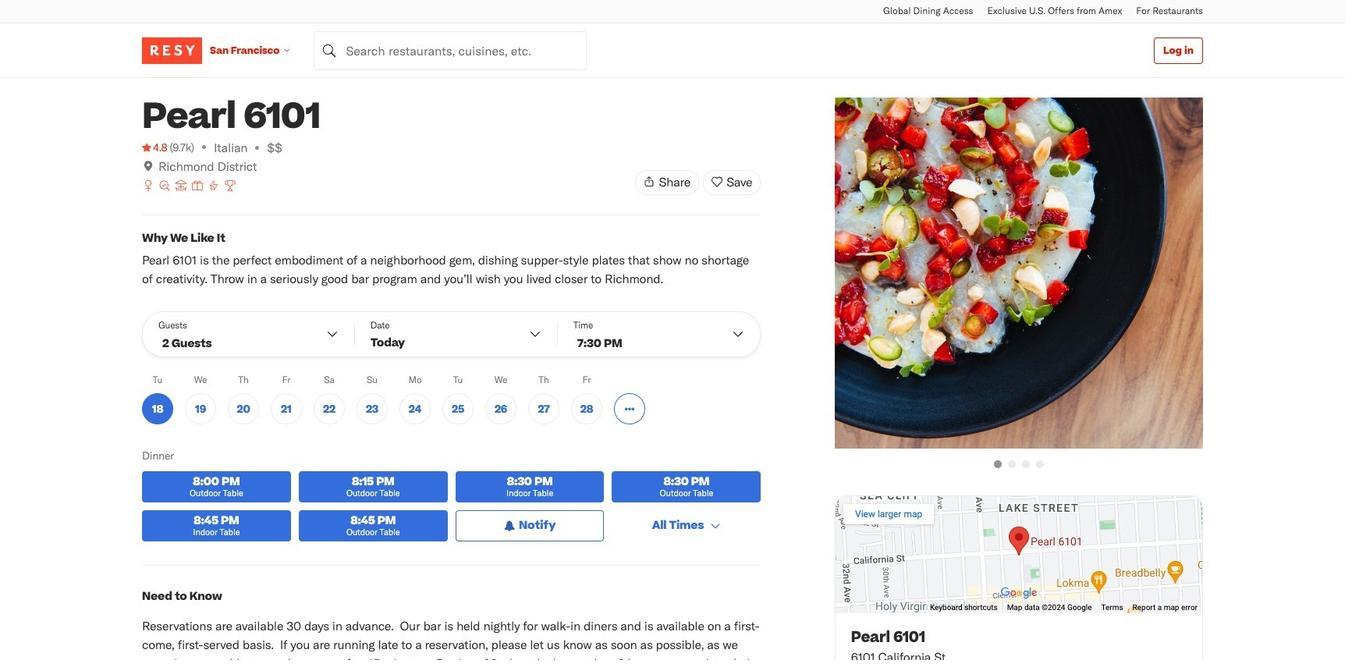 Task type: vqa. For each thing, say whether or not it's contained in the screenshot.
4.2 out of 5 stars ICON
no



Task type: locate. For each thing, give the bounding box(es) containing it.
None field
[[314, 31, 587, 70]]



Task type: describe. For each thing, give the bounding box(es) containing it.
4.8 out of 5 stars image
[[142, 140, 167, 155]]

Search restaurants, cuisines, etc. text field
[[314, 31, 587, 70]]



